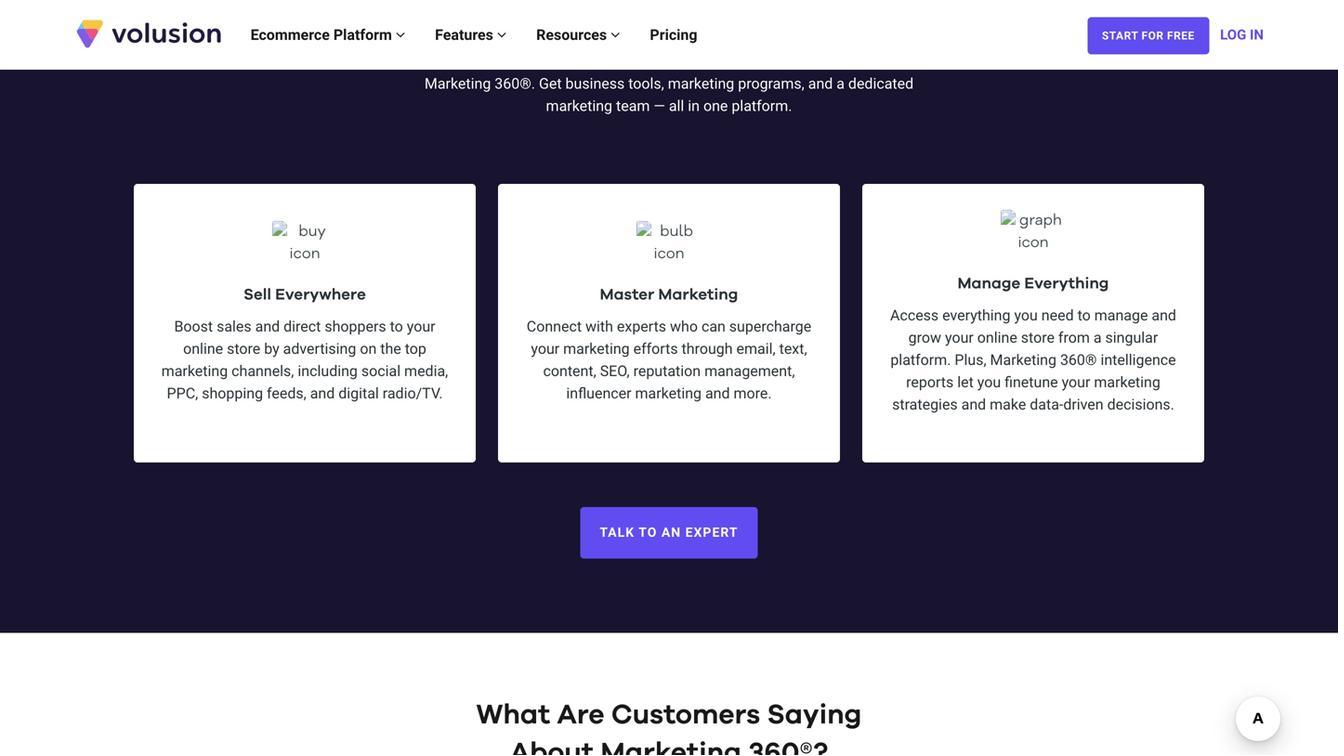 Task type: vqa. For each thing, say whether or not it's contained in the screenshot.
step
no



Task type: describe. For each thing, give the bounding box(es) containing it.
and up singular
[[1152, 307, 1177, 324]]

manage everything
[[958, 276, 1110, 292]]

reputation
[[634, 362, 701, 380]]

need
[[1042, 307, 1074, 324]]

platform. inside "volusion has officially partnered with the #1 marketing platform for online stores: marketing 360®. get business tools, marketing programs, and a dedicated marketing team — all in one platform."
[[732, 97, 793, 115]]

top
[[405, 340, 427, 358]]

online inside access everything you need to manage and grow your online store from a singular platform. plus, marketing 360® intelligence reports let you finetune your marketing strategies and make data-driven decisions.
[[978, 329, 1018, 347]]

resources link
[[522, 7, 635, 63]]

channels,
[[232, 362, 294, 380]]

marketing up seo, at left
[[564, 340, 630, 358]]

text,
[[780, 340, 808, 358]]

marketing inside access everything you need to manage and grow your online store from a singular platform. plus, marketing 360® intelligence reports let you finetune your marketing strategies and make data-driven decisions.
[[1095, 374, 1161, 391]]

store inside boost sales and direct shoppers to your online store by advertising on the top marketing channels, including social media, ppc, shopping feeds, and digital radio/tv.
[[227, 340, 261, 358]]

access
[[891, 307, 939, 324]]

angle down image
[[396, 27, 405, 42]]

supercharge
[[730, 318, 812, 336]]

—
[[654, 97, 666, 115]]

shoppers
[[325, 318, 386, 336]]

volusion marketing360 logos image
[[557, 28, 782, 50]]

log in
[[1221, 26, 1264, 43]]

volusion logo image
[[74, 18, 223, 49]]

talk
[[600, 525, 635, 541]]

decisions.
[[1108, 396, 1175, 414]]

more.
[[734, 385, 772, 402]]

influencer
[[567, 385, 632, 402]]

1 horizontal spatial you
[[1015, 307, 1038, 324]]

angle down image for resources
[[611, 27, 621, 42]]

features link
[[420, 7, 522, 63]]

let
[[958, 374, 974, 391]]

start
[[1103, 29, 1139, 42]]

with inside "volusion has officially partnered with the #1 marketing platform for online stores: marketing 360®. get business tools, marketing programs, and a dedicated marketing team — all in one platform."
[[617, 52, 645, 70]]

efforts
[[634, 340, 678, 358]]

manage
[[1095, 307, 1149, 324]]

experts
[[617, 318, 667, 336]]

grow
[[909, 329, 942, 347]]

talk to an expert
[[600, 525, 739, 541]]

about
[[510, 740, 594, 756]]

what
[[477, 702, 551, 730]]

store inside access everything you need to manage and grow your online store from a singular platform. plus, marketing 360® intelligence reports let you finetune your marketing strategies and make data-driven decisions.
[[1022, 329, 1055, 347]]

one
[[704, 97, 728, 115]]

graph icon image
[[1001, 210, 1066, 255]]

marketing up who
[[659, 287, 739, 303]]

volusion
[[403, 52, 460, 70]]

can
[[702, 318, 726, 336]]

boost sales and direct shoppers to your online store by advertising on the top marketing channels, including social media, ppc, shopping feeds, and digital radio/tv.
[[161, 318, 448, 402]]

content,
[[543, 362, 597, 380]]

data-
[[1030, 396, 1064, 414]]

bulb icon image
[[637, 221, 702, 266]]

by
[[264, 340, 280, 358]]

direct
[[284, 318, 321, 336]]

1 horizontal spatial to
[[639, 525, 658, 541]]

plus,
[[955, 351, 987, 369]]

the inside "volusion has officially partnered with the #1 marketing platform for online stores: marketing 360®. get business tools, marketing programs, and a dedicated marketing team — all in one platform."
[[649, 52, 670, 70]]

resources
[[537, 26, 611, 44]]

ecommerce platform link
[[236, 7, 420, 63]]

digital
[[339, 385, 379, 402]]

everything
[[1025, 276, 1110, 292]]

singular
[[1106, 329, 1159, 347]]

platform. inside access everything you need to manage and grow your online store from a singular platform. plus, marketing 360® intelligence reports let you finetune your marketing strategies and make data-driven decisions.
[[891, 351, 951, 369]]

connect with experts who can supercharge your marketing efforts through email, text, content, seo, reputation management, influencer marketing and more.
[[527, 318, 812, 402]]

features
[[435, 26, 497, 44]]

feeds,
[[267, 385, 307, 402]]

seo,
[[600, 362, 630, 380]]

in
[[688, 97, 700, 115]]

and inside "volusion has officially partnered with the #1 marketing platform for online stores: marketing 360®. get business tools, marketing programs, and a dedicated marketing team — all in one platform."
[[809, 75, 833, 92]]

programs,
[[738, 75, 805, 92]]

expert
[[686, 525, 739, 541]]

to inside access everything you need to manage and grow your online store from a singular platform. plus, marketing 360® intelligence reports let you finetune your marketing strategies and make data-driven decisions.
[[1078, 307, 1091, 324]]

through
[[682, 340, 733, 358]]

your inside connect with experts who can supercharge your marketing efforts through email, text, content, seo, reputation management, influencer marketing and more.
[[531, 340, 560, 358]]

dedicated
[[849, 75, 914, 92]]

a inside access everything you need to manage and grow your online store from a singular platform. plus, marketing 360® intelligence reports let you finetune your marketing strategies and make data-driven decisions.
[[1094, 329, 1102, 347]]

to inside boost sales and direct shoppers to your online store by advertising on the top marketing channels, including social media, ppc, shopping feeds, and digital radio/tv.
[[390, 318, 403, 336]]

log
[[1221, 26, 1247, 43]]

partnered
[[550, 52, 614, 70]]

on
[[360, 340, 377, 358]]

saying
[[768, 702, 862, 730]]

sales
[[217, 318, 252, 336]]

master marketing
[[600, 287, 739, 303]]

#1
[[674, 52, 691, 70]]

marketing inside boost sales and direct shoppers to your online store by advertising on the top marketing channels, including social media, ppc, shopping feeds, and digital radio/tv.
[[161, 362, 228, 380]]

platform
[[334, 26, 392, 44]]



Task type: locate. For each thing, give the bounding box(es) containing it.
0 vertical spatial with
[[617, 52, 645, 70]]

an
[[662, 525, 682, 541]]

angle down image inside resources link
[[611, 27, 621, 42]]

your up top
[[407, 318, 436, 336]]

and left more.
[[706, 385, 730, 402]]

1 horizontal spatial with
[[617, 52, 645, 70]]

to left an
[[639, 525, 658, 541]]

you left 'need' on the right top of the page
[[1015, 307, 1038, 324]]

reports
[[907, 374, 954, 391]]

platform.
[[732, 97, 793, 115], [891, 351, 951, 369]]

the inside boost sales and direct shoppers to your online store by advertising on the top marketing channels, including social media, ppc, shopping feeds, and digital radio/tv.
[[380, 340, 401, 358]]

the left "#1"
[[649, 52, 670, 70]]

stores:
[[891, 52, 936, 70]]

get
[[539, 75, 562, 92]]

with down the master
[[586, 318, 614, 336]]

the
[[649, 52, 670, 70], [380, 340, 401, 358]]

marketing inside access everything you need to manage and grow your online store from a singular platform. plus, marketing 360® intelligence reports let you finetune your marketing strategies and make data-driven decisions.
[[991, 351, 1057, 369]]

0 horizontal spatial the
[[380, 340, 401, 358]]

marketing down reputation
[[635, 385, 702, 402]]

1 horizontal spatial online
[[848, 52, 888, 70]]

marketing up ppc,
[[161, 362, 228, 380]]

your down 360®
[[1062, 374, 1091, 391]]

0 horizontal spatial online
[[183, 340, 223, 358]]

and inside connect with experts who can supercharge your marketing efforts through email, text, content, seo, reputation management, influencer marketing and more.
[[706, 385, 730, 402]]

free
[[1168, 29, 1195, 42]]

and down including
[[310, 385, 335, 402]]

marketing up in at the right of the page
[[668, 75, 735, 92]]

angle down image inside features link
[[497, 27, 507, 42]]

marketing right "#1"
[[695, 52, 761, 70]]

manage
[[958, 276, 1021, 292]]

2 horizontal spatial to
[[1078, 307, 1091, 324]]

access everything you need to manage and grow your online store from a singular platform. plus, marketing 360® intelligence reports let you finetune your marketing strategies and make data-driven decisions.
[[891, 307, 1177, 414]]

start for free
[[1103, 29, 1195, 42]]

1 vertical spatial with
[[586, 318, 614, 336]]

0 vertical spatial platform.
[[732, 97, 793, 115]]

0 vertical spatial a
[[837, 75, 845, 92]]

to
[[1078, 307, 1091, 324], [390, 318, 403, 336], [639, 525, 658, 541]]

0 horizontal spatial platform.
[[732, 97, 793, 115]]

1 horizontal spatial angle down image
[[611, 27, 621, 42]]

volusion has officially partnered with the #1 marketing platform for online stores: marketing 360®. get business tools, marketing programs, and a dedicated marketing team — all in one platform.
[[403, 52, 936, 115]]

marketing down business
[[546, 97, 613, 115]]

online
[[848, 52, 888, 70], [978, 329, 1018, 347], [183, 340, 223, 358]]

marketing
[[695, 52, 761, 70], [668, 75, 735, 92], [546, 97, 613, 115], [564, 340, 630, 358], [161, 362, 228, 380], [1095, 374, 1161, 391], [635, 385, 702, 402]]

what are customers saying about marketing 360®?
[[477, 702, 862, 756]]

marketing down intelligence
[[1095, 374, 1161, 391]]

marketing
[[425, 75, 491, 92], [659, 287, 739, 303], [991, 351, 1057, 369], [601, 740, 742, 756]]

pricing
[[650, 26, 698, 44]]

1 angle down image from the left
[[497, 27, 507, 42]]

log in link
[[1221, 7, 1264, 63]]

marketing down customers
[[601, 740, 742, 756]]

online inside "volusion has officially partnered with the #1 marketing platform for online stores: marketing 360®. get business tools, marketing programs, and a dedicated marketing team — all in one platform."
[[848, 52, 888, 70]]

driven
[[1064, 396, 1104, 414]]

1 horizontal spatial store
[[1022, 329, 1055, 347]]

0 vertical spatial the
[[649, 52, 670, 70]]

you right let at right
[[978, 374, 1001, 391]]

marketing inside what are customers saying about marketing 360®?
[[601, 740, 742, 756]]

ecommerce
[[251, 26, 330, 44]]

0 vertical spatial you
[[1015, 307, 1038, 324]]

online down boost
[[183, 340, 223, 358]]

1 vertical spatial a
[[1094, 329, 1102, 347]]

a right 'from'
[[1094, 329, 1102, 347]]

to up 'from'
[[1078, 307, 1091, 324]]

online inside boost sales and direct shoppers to your online store by advertising on the top marketing channels, including social media, ppc, shopping feeds, and digital radio/tv.
[[183, 340, 223, 358]]

angle down image up officially
[[497, 27, 507, 42]]

shopping
[[202, 385, 263, 402]]

360®.
[[495, 75, 536, 92]]

radio/tv.
[[383, 385, 443, 402]]

ppc,
[[167, 385, 198, 402]]

angle down image up partnered
[[611, 27, 621, 42]]

team
[[616, 97, 650, 115]]

2 angle down image from the left
[[611, 27, 621, 42]]

1 vertical spatial the
[[380, 340, 401, 358]]

0 horizontal spatial you
[[978, 374, 1001, 391]]

has
[[464, 52, 488, 70]]

email,
[[737, 340, 776, 358]]

business
[[566, 75, 625, 92]]

store down sales
[[227, 340, 261, 358]]

platform. down programs,
[[732, 97, 793, 115]]

intelligence
[[1101, 351, 1177, 369]]

make
[[990, 396, 1027, 414]]

to right shoppers on the left
[[390, 318, 403, 336]]

0 horizontal spatial with
[[586, 318, 614, 336]]

everywhere
[[275, 287, 366, 303]]

master
[[600, 287, 655, 303]]

including
[[298, 362, 358, 380]]

1 horizontal spatial a
[[1094, 329, 1102, 347]]

start for free link
[[1088, 17, 1210, 54]]

buy icon image
[[272, 221, 337, 266]]

everything
[[943, 307, 1011, 324]]

platform. down grow
[[891, 351, 951, 369]]

connect
[[527, 318, 582, 336]]

sell
[[244, 287, 271, 303]]

from
[[1059, 329, 1090, 347]]

marketing up the finetune
[[991, 351, 1057, 369]]

your up plus,
[[946, 329, 974, 347]]

angle down image
[[497, 27, 507, 42], [611, 27, 621, 42]]

0 horizontal spatial store
[[227, 340, 261, 358]]

ecommerce platform
[[251, 26, 396, 44]]

the right on
[[380, 340, 401, 358]]

finetune
[[1005, 374, 1059, 391]]

boost
[[174, 318, 213, 336]]

your inside boost sales and direct shoppers to your online store by advertising on the top marketing channels, including social media, ppc, shopping feeds, and digital radio/tv.
[[407, 318, 436, 336]]

in
[[1250, 26, 1264, 43]]

1 vertical spatial you
[[978, 374, 1001, 391]]

and down for
[[809, 75, 833, 92]]

social
[[362, 362, 401, 380]]

0 horizontal spatial a
[[837, 75, 845, 92]]

1 horizontal spatial platform.
[[891, 351, 951, 369]]

tools,
[[629, 75, 665, 92]]

a
[[837, 75, 845, 92], [1094, 329, 1102, 347]]

1 vertical spatial platform.
[[891, 351, 951, 369]]

store
[[1022, 329, 1055, 347], [227, 340, 261, 358]]

0 horizontal spatial to
[[390, 318, 403, 336]]

1 horizontal spatial the
[[649, 52, 670, 70]]

platform
[[765, 52, 822, 70]]

marketing down 'has'
[[425, 75, 491, 92]]

talk to an expert link
[[581, 508, 758, 559]]

with inside connect with experts who can supercharge your marketing efforts through email, text, content, seo, reputation management, influencer marketing and more.
[[586, 318, 614, 336]]

2 horizontal spatial online
[[978, 329, 1018, 347]]

your down connect
[[531, 340, 560, 358]]

a down for
[[837, 75, 845, 92]]

and up by
[[255, 318, 280, 336]]

360®?
[[749, 740, 828, 756]]

360®
[[1061, 351, 1097, 369]]

for
[[1142, 29, 1164, 42]]

officially
[[491, 52, 546, 70]]

0 horizontal spatial angle down image
[[497, 27, 507, 42]]

for
[[825, 52, 844, 70]]

marketing inside "volusion has officially partnered with the #1 marketing platform for online stores: marketing 360®. get business tools, marketing programs, and a dedicated marketing team — all in one platform."
[[425, 75, 491, 92]]

with
[[617, 52, 645, 70], [586, 318, 614, 336]]

angle down image for features
[[497, 27, 507, 42]]

online up dedicated
[[848, 52, 888, 70]]

pricing link
[[635, 7, 713, 63]]

with up tools,
[[617, 52, 645, 70]]

your
[[407, 318, 436, 336], [946, 329, 974, 347], [531, 340, 560, 358], [1062, 374, 1091, 391]]

management,
[[705, 362, 795, 380]]

are
[[557, 702, 605, 730]]

and down let at right
[[962, 396, 987, 414]]

all
[[669, 97, 685, 115]]

sell everywhere
[[244, 287, 366, 303]]

a inside "volusion has officially partnered with the #1 marketing platform for online stores: marketing 360®. get business tools, marketing programs, and a dedicated marketing team — all in one platform."
[[837, 75, 845, 92]]

online down everything
[[978, 329, 1018, 347]]

store down 'need' on the right top of the page
[[1022, 329, 1055, 347]]

who
[[670, 318, 698, 336]]

strategies
[[893, 396, 958, 414]]



